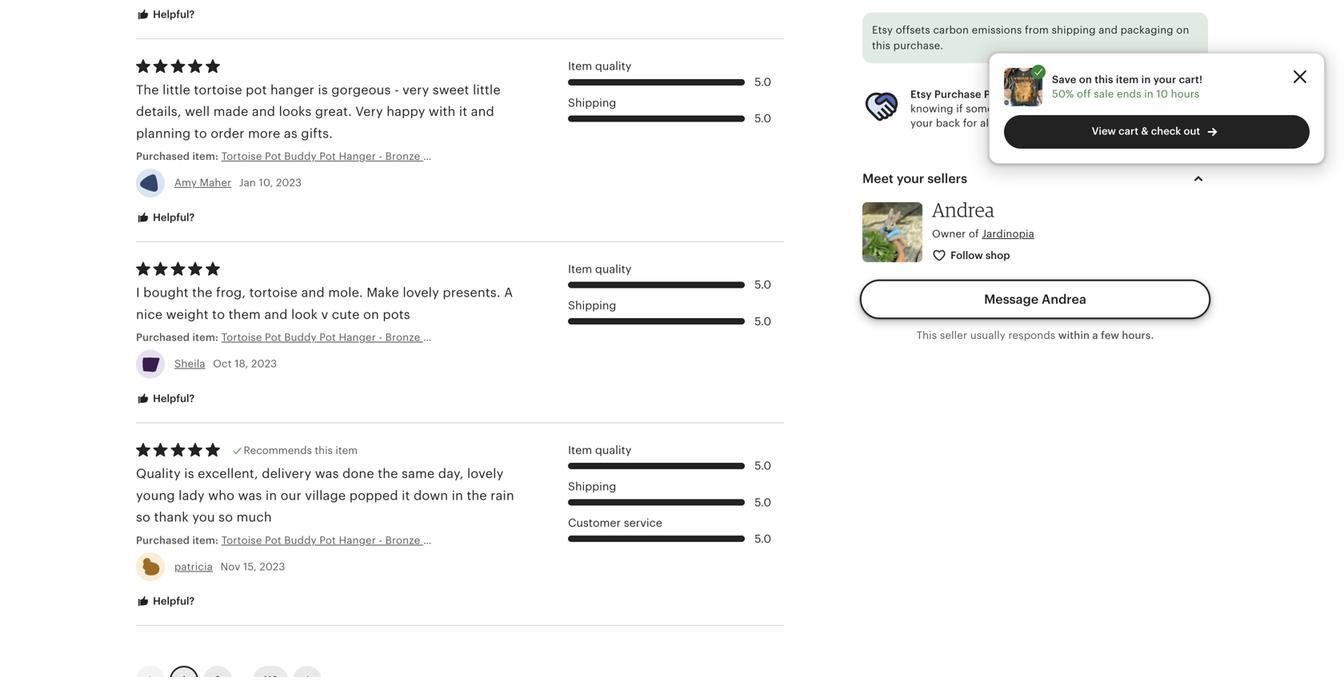 Task type: locate. For each thing, give the bounding box(es) containing it.
2 purchased item: from the top
[[136, 332, 221, 344]]

2 vertical spatial 2023
[[260, 561, 285, 573]]

the
[[192, 286, 213, 300], [378, 467, 398, 482], [467, 489, 487, 503]]

1 so from the left
[[136, 511, 151, 525]]

1 horizontal spatial andrea
[[1042, 293, 1087, 307]]

0 horizontal spatial so
[[136, 511, 151, 525]]

to down 'well'
[[194, 126, 207, 141]]

2 item from the top
[[568, 263, 592, 276]]

0 vertical spatial tortoise
[[194, 83, 242, 97]]

sale
[[1094, 88, 1114, 100]]

it
[[459, 105, 468, 119], [402, 489, 410, 503]]

much
[[237, 511, 272, 525]]

helpful? down amy at the top
[[150, 212, 195, 224]]

on inside i bought the frog, tortoise and mole. make lovely presents. a nice weight to them and look v cute on pots
[[363, 308, 379, 322]]

1 vertical spatial was
[[238, 489, 262, 503]]

1 purchased from the top
[[136, 151, 190, 163]]

5 5.0 from the top
[[755, 460, 772, 473]]

3 purchased from the top
[[136, 535, 190, 547]]

etsy inside etsy offsets carbon emissions from shipping and packaging on this purchase.
[[872, 24, 893, 36]]

lovely up rain
[[467, 467, 504, 482]]

emissions
[[972, 24, 1022, 36]]

in up the order,
[[1142, 74, 1151, 86]]

1 horizontal spatial was
[[315, 467, 339, 482]]

1 vertical spatial item
[[568, 263, 592, 276]]

to down frog,
[[212, 308, 225, 322]]

item quality
[[568, 60, 632, 73], [568, 263, 632, 276], [568, 444, 632, 457]]

purchased item:
[[136, 151, 221, 163], [136, 332, 221, 344], [136, 535, 221, 547]]

0 vertical spatial lovely
[[403, 286, 439, 300]]

on inside etsy offsets carbon emissions from shipping and packaging on this purchase.
[[1177, 24, 1190, 36]]

2 quality from the top
[[595, 263, 632, 276]]

1 vertical spatial is
[[184, 467, 194, 482]]

2 purchased from the top
[[136, 332, 190, 344]]

purchases
[[1035, 117, 1087, 129]]

1 horizontal spatial so
[[219, 511, 233, 525]]

helpful? button down patricia at left bottom
[[124, 587, 207, 617]]

was up much
[[238, 489, 262, 503]]

0 vertical spatial it
[[459, 105, 468, 119]]

on inside shop confidently on etsy knowing if something goes wrong with an order, we've got your back for all eligible purchases —
[[1134, 88, 1147, 100]]

is up lady
[[184, 467, 194, 482]]

purchased
[[136, 151, 190, 163], [136, 332, 190, 344], [136, 535, 190, 547]]

etsy up we've
[[1149, 88, 1170, 100]]

item
[[1116, 74, 1139, 86], [336, 445, 358, 457]]

it down sweet at left
[[459, 105, 468, 119]]

2 so from the left
[[219, 511, 233, 525]]

2023 for frog,
[[251, 358, 277, 370]]

is
[[318, 83, 328, 97], [184, 467, 194, 482]]

little up details,
[[163, 83, 190, 97]]

2023 right 10, on the top left of page
[[276, 177, 302, 189]]

a
[[504, 286, 513, 300]]

so down young
[[136, 511, 151, 525]]

0 vertical spatial quality
[[595, 60, 632, 73]]

with down sweet at left
[[429, 105, 456, 119]]

2 vertical spatial purchased item:
[[136, 535, 221, 547]]

4 helpful? button from the top
[[124, 587, 207, 617]]

so right you at bottom
[[219, 511, 233, 525]]

0 vertical spatial this
[[872, 40, 891, 52]]

the up popped
[[378, 467, 398, 482]]

1 vertical spatial this
[[1095, 74, 1114, 86]]

eligible
[[995, 117, 1032, 129]]

your right meet
[[897, 172, 925, 186]]

0 vertical spatial item quality
[[568, 60, 632, 73]]

item: for who
[[192, 535, 218, 547]]

thank
[[154, 511, 189, 525]]

item: up 'amy maher' link
[[192, 151, 218, 163]]

3 item: from the top
[[192, 535, 218, 547]]

1 vertical spatial item quality
[[568, 263, 632, 276]]

4 helpful? from the top
[[150, 596, 195, 608]]

1 vertical spatial the
[[378, 467, 398, 482]]

0 horizontal spatial it
[[402, 489, 410, 503]]

1 item quality from the top
[[568, 60, 632, 73]]

2 vertical spatial purchased
[[136, 535, 190, 547]]

in left 'our'
[[266, 489, 277, 503]]

amy maher link
[[174, 177, 232, 189]]

item: down you at bottom
[[192, 535, 218, 547]]

sheila link
[[174, 358, 205, 370]]

purchased item: for lady
[[136, 535, 221, 547]]

purchased down thank
[[136, 535, 190, 547]]

helpful? button for is
[[124, 587, 207, 617]]

owner
[[932, 228, 966, 240]]

follow shop
[[951, 250, 1010, 262]]

1 vertical spatial purchased
[[136, 332, 190, 344]]

2 vertical spatial item quality
[[568, 444, 632, 457]]

etsy for etsy offsets carbon emissions from shipping and packaging on this purchase.
[[872, 24, 893, 36]]

little
[[163, 83, 190, 97], [473, 83, 501, 97]]

0 vertical spatial item
[[568, 60, 592, 73]]

1 item: from the top
[[192, 151, 218, 163]]

10
[[1157, 88, 1168, 100]]

responds
[[1009, 330, 1056, 342]]

the up weight
[[192, 286, 213, 300]]

3 purchased item: from the top
[[136, 535, 221, 547]]

0 horizontal spatial tortoise
[[194, 83, 242, 97]]

1 vertical spatial quality
[[595, 263, 632, 276]]

item for quality is excellent, delivery was done the same day, lovely young lady who was in our village popped it down in the rain so thank you so much
[[568, 444, 592, 457]]

the left rain
[[467, 489, 487, 503]]

item: down weight
[[192, 332, 218, 344]]

2023 for delivery
[[260, 561, 285, 573]]

etsy left "offsets"
[[872, 24, 893, 36]]

2 helpful? from the top
[[150, 212, 195, 224]]

done
[[343, 467, 374, 482]]

helpful? button down amy at the top
[[124, 203, 207, 233]]

1 vertical spatial to
[[212, 308, 225, 322]]

0 vertical spatial purchased item:
[[136, 151, 221, 163]]

purchased item: down thank
[[136, 535, 221, 547]]

item up ends
[[1116, 74, 1139, 86]]

with
[[1086, 103, 1107, 115], [429, 105, 456, 119]]

0 horizontal spatial with
[[429, 105, 456, 119]]

recommends
[[244, 445, 312, 457]]

shipping for quality is excellent, delivery was done the same day, lovely young lady who was in our village popped it down in the rain so thank you so much
[[568, 481, 617, 493]]

1 horizontal spatial with
[[1086, 103, 1107, 115]]

helpful? button down the sheila link
[[124, 384, 207, 414]]

message andrea button
[[863, 281, 1208, 319]]

2023 right 15,
[[260, 561, 285, 573]]

0 vertical spatial item:
[[192, 151, 218, 163]]

andrea image
[[863, 202, 923, 262]]

gorgeous
[[332, 83, 391, 97]]

item quality for quality is excellent, delivery was done the same day, lovely young lady who was in our village popped it down in the rain so thank you so much
[[568, 444, 632, 457]]

on right packaging
[[1177, 24, 1190, 36]]

2 vertical spatial your
[[897, 172, 925, 186]]

1 quality from the top
[[595, 60, 632, 73]]

lovely up pots at the top of page
[[403, 286, 439, 300]]

and left look
[[264, 308, 288, 322]]

nov
[[221, 561, 240, 573]]

0 horizontal spatial to
[[194, 126, 207, 141]]

rain
[[491, 489, 514, 503]]

for
[[963, 117, 978, 129]]

helpful? for bought
[[150, 393, 195, 405]]

1 horizontal spatial tortoise
[[249, 286, 298, 300]]

with up —
[[1086, 103, 1107, 115]]

0 horizontal spatial is
[[184, 467, 194, 482]]

1 purchased item: from the top
[[136, 151, 221, 163]]

2 helpful? button from the top
[[124, 203, 207, 233]]

item for i bought the frog, tortoise and mole. make lovely presents. a nice weight to them and look v cute on pots
[[568, 263, 592, 276]]

down
[[414, 489, 448, 503]]

1 horizontal spatial etsy
[[911, 88, 932, 100]]

helpful?
[[150, 8, 195, 20], [150, 212, 195, 224], [150, 393, 195, 405], [150, 596, 195, 608]]

save
[[1052, 74, 1077, 86]]

amy
[[174, 177, 197, 189]]

1 horizontal spatial this
[[872, 40, 891, 52]]

hours
[[1171, 88, 1200, 100]]

planning
[[136, 126, 191, 141]]

this left purchase.
[[872, 40, 891, 52]]

1 vertical spatial andrea
[[1042, 293, 1087, 307]]

this inside etsy offsets carbon emissions from shipping and packaging on this purchase.
[[872, 40, 891, 52]]

3 item from the top
[[568, 444, 592, 457]]

3 helpful? button from the top
[[124, 384, 207, 414]]

on down make
[[363, 308, 379, 322]]

2 vertical spatial item:
[[192, 535, 218, 547]]

andrea up of in the top of the page
[[932, 198, 995, 222]]

your down knowing
[[911, 117, 933, 129]]

2 horizontal spatial this
[[1095, 74, 1114, 86]]

on up the order,
[[1134, 88, 1147, 100]]

3 5.0 from the top
[[755, 279, 772, 291]]

helpful? up the
[[150, 8, 195, 20]]

0 horizontal spatial little
[[163, 83, 190, 97]]

andrea owner of jardinopia
[[932, 198, 1035, 240]]

quality
[[595, 60, 632, 73], [595, 263, 632, 276], [595, 444, 632, 457]]

2 vertical spatial shipping
[[568, 481, 617, 493]]

who
[[208, 489, 235, 503]]

view
[[1092, 125, 1116, 137]]

1 horizontal spatial is
[[318, 83, 328, 97]]

1 vertical spatial purchased item:
[[136, 332, 221, 344]]

item: for weight
[[192, 332, 218, 344]]

i bought the frog, tortoise and mole. make lovely presents. a nice weight to them and look v cute on pots
[[136, 286, 513, 322]]

3 shipping from the top
[[568, 481, 617, 493]]

customer
[[568, 517, 621, 530]]

2 item: from the top
[[192, 332, 218, 344]]

seller
[[940, 330, 968, 342]]

2 item quality from the top
[[568, 263, 632, 276]]

purchased item: down weight
[[136, 332, 221, 344]]

and right shipping
[[1099, 24, 1118, 36]]

1 vertical spatial shipping
[[568, 299, 617, 312]]

purchased down nice
[[136, 332, 190, 344]]

0 horizontal spatial item
[[336, 445, 358, 457]]

7 5.0 from the top
[[755, 533, 772, 546]]

0 horizontal spatial etsy
[[872, 24, 893, 36]]

so
[[136, 511, 151, 525], [219, 511, 233, 525]]

goes
[[1023, 103, 1048, 115]]

this
[[872, 40, 891, 52], [1095, 74, 1114, 86], [315, 445, 333, 457]]

andrea inside andrea owner of jardinopia
[[932, 198, 995, 222]]

it inside the quality is excellent, delivery was done the same day, lovely young lady who was in our village popped it down in the rain so thank you so much
[[402, 489, 410, 503]]

1 item from the top
[[568, 60, 592, 73]]

view cart & check out link
[[1004, 115, 1310, 149]]

1 horizontal spatial lovely
[[467, 467, 504, 482]]

tortoise
[[194, 83, 242, 97], [249, 286, 298, 300]]

2 vertical spatial quality
[[595, 444, 632, 457]]

if
[[957, 103, 963, 115]]

carbon
[[933, 24, 969, 36]]

1 vertical spatial tortoise
[[249, 286, 298, 300]]

1 vertical spatial it
[[402, 489, 410, 503]]

andrea up 'within'
[[1042, 293, 1087, 307]]

0 vertical spatial 2023
[[276, 177, 302, 189]]

item: for well
[[192, 151, 218, 163]]

look
[[291, 308, 318, 322]]

wrong
[[1051, 103, 1083, 115]]

and right the happy on the left top of page
[[471, 105, 495, 119]]

it down same
[[402, 489, 410, 503]]

1 shipping from the top
[[568, 96, 617, 109]]

2 vertical spatial item
[[568, 444, 592, 457]]

is inside the little tortoise pot hanger is gorgeous - very sweet little details, well made and looks great. very happy with it and planning to order more as gifts.
[[318, 83, 328, 97]]

2023 right 18,
[[251, 358, 277, 370]]

etsy
[[872, 24, 893, 36], [911, 88, 932, 100], [1149, 88, 1170, 100]]

3 item quality from the top
[[568, 444, 632, 457]]

tortoise up the made
[[194, 83, 242, 97]]

3 helpful? from the top
[[150, 393, 195, 405]]

purchased down planning
[[136, 151, 190, 163]]

tortoise up them
[[249, 286, 298, 300]]

on
[[1177, 24, 1190, 36], [1079, 74, 1092, 86], [1134, 88, 1147, 100], [363, 308, 379, 322]]

item:
[[192, 151, 218, 163], [192, 332, 218, 344], [192, 535, 218, 547]]

etsy inside shop confidently on etsy knowing if something goes wrong with an order, we've got your back for all eligible purchases —
[[1149, 88, 1170, 100]]

this up sale
[[1095, 74, 1114, 86]]

0 vertical spatial to
[[194, 126, 207, 141]]

1 horizontal spatial to
[[212, 308, 225, 322]]

details,
[[136, 105, 181, 119]]

0 vertical spatial the
[[192, 286, 213, 300]]

helpful? button up the
[[124, 0, 207, 30]]

1 vertical spatial item:
[[192, 332, 218, 344]]

etsy up knowing
[[911, 88, 932, 100]]

etsy for etsy purchase protection:
[[911, 88, 932, 100]]

0 vertical spatial was
[[315, 467, 339, 482]]

1 horizontal spatial little
[[473, 83, 501, 97]]

0 vertical spatial shipping
[[568, 96, 617, 109]]

0 horizontal spatial the
[[192, 286, 213, 300]]

quality for the little tortoise pot hanger is gorgeous - very sweet little details, well made and looks great. very happy with it and planning to order more as gifts.
[[595, 60, 632, 73]]

1 5.0 from the top
[[755, 76, 772, 88]]

1 vertical spatial lovely
[[467, 467, 504, 482]]

cute
[[332, 308, 360, 322]]

the inside i bought the frog, tortoise and mole. make lovely presents. a nice weight to them and look v cute on pots
[[192, 286, 213, 300]]

2 vertical spatial this
[[315, 445, 333, 457]]

is up great.
[[318, 83, 328, 97]]

made
[[213, 105, 248, 119]]

etsy purchase protection:
[[911, 88, 1041, 100]]

from
[[1025, 24, 1049, 36]]

1 vertical spatial your
[[911, 117, 933, 129]]

0 horizontal spatial andrea
[[932, 198, 995, 222]]

helpful? button for bought
[[124, 384, 207, 414]]

cart!
[[1179, 74, 1203, 86]]

1 vertical spatial 2023
[[251, 358, 277, 370]]

helpful? down the sheila link
[[150, 393, 195, 405]]

on up the "off"
[[1079, 74, 1092, 86]]

2 horizontal spatial the
[[467, 489, 487, 503]]

purchased for the little tortoise pot hanger is gorgeous - very sweet little details, well made and looks great. very happy with it and planning to order more as gifts.
[[136, 151, 190, 163]]

lovely inside the quality is excellent, delivery was done the same day, lovely young lady who was in our village popped it down in the rain so thank you so much
[[467, 467, 504, 482]]

your up 10
[[1154, 74, 1177, 86]]

0 horizontal spatial lovely
[[403, 286, 439, 300]]

1 helpful? from the top
[[150, 8, 195, 20]]

and up more
[[252, 105, 275, 119]]

purchased item: up amy at the top
[[136, 151, 221, 163]]

was up village
[[315, 467, 339, 482]]

this up the quality is excellent, delivery was done the same day, lovely young lady who was in our village popped it down in the rain so thank you so much
[[315, 445, 333, 457]]

1 horizontal spatial item
[[1116, 74, 1139, 86]]

shipping
[[568, 96, 617, 109], [568, 299, 617, 312], [568, 481, 617, 493]]

0 vertical spatial your
[[1154, 74, 1177, 86]]

item inside save on this item in your cart! 50% off sale ends in 10 hours
[[1116, 74, 1139, 86]]

pots
[[383, 308, 410, 322]]

0 vertical spatial item
[[1116, 74, 1139, 86]]

to inside i bought the frog, tortoise and mole. make lovely presents. a nice weight to them and look v cute on pots
[[212, 308, 225, 322]]

2 little from the left
[[473, 83, 501, 97]]

0 vertical spatial is
[[318, 83, 328, 97]]

was
[[315, 467, 339, 482], [238, 489, 262, 503]]

0 vertical spatial andrea
[[932, 198, 995, 222]]

purchased for quality is excellent, delivery was done the same day, lovely young lady who was in our village popped it down in the rain so thank you so much
[[136, 535, 190, 547]]

3 quality from the top
[[595, 444, 632, 457]]

2 horizontal spatial etsy
[[1149, 88, 1170, 100]]

1 horizontal spatial it
[[459, 105, 468, 119]]

2 shipping from the top
[[568, 299, 617, 312]]

you
[[192, 511, 215, 525]]

item quality for the little tortoise pot hanger is gorgeous - very sweet little details, well made and looks great. very happy with it and planning to order more as gifts.
[[568, 60, 632, 73]]

18,
[[235, 358, 248, 370]]

little right sweet at left
[[473, 83, 501, 97]]

0 vertical spatial purchased
[[136, 151, 190, 163]]

helpful? down patricia at left bottom
[[150, 596, 195, 608]]

1 horizontal spatial the
[[378, 467, 398, 482]]

item up done
[[336, 445, 358, 457]]



Task type: vqa. For each thing, say whether or not it's contained in the screenshot.
(50%
no



Task type: describe. For each thing, give the bounding box(es) containing it.
your inside save on this item in your cart! 50% off sale ends in 10 hours
[[1154, 74, 1177, 86]]

we've
[[1158, 103, 1187, 115]]

sheila
[[174, 358, 205, 370]]

shop
[[1044, 88, 1070, 100]]

recommends this item
[[244, 445, 358, 457]]

service
[[624, 517, 663, 530]]

6 5.0 from the top
[[755, 496, 772, 509]]

well
[[185, 105, 210, 119]]

few
[[1101, 330, 1120, 342]]

2 vertical spatial the
[[467, 489, 487, 503]]

great.
[[315, 105, 352, 119]]

shipping
[[1052, 24, 1096, 36]]

0 horizontal spatial was
[[238, 489, 262, 503]]

packaging
[[1121, 24, 1174, 36]]

quality is excellent, delivery was done the same day, lovely young lady who was in our village popped it down in the rain so thank you so much
[[136, 467, 514, 525]]

a
[[1093, 330, 1099, 342]]

as
[[284, 126, 298, 141]]

with inside shop confidently on etsy knowing if something goes wrong with an order, we've got your back for all eligible purchases —
[[1086, 103, 1107, 115]]

day,
[[438, 467, 464, 482]]

patricia nov 15, 2023
[[174, 561, 285, 573]]

ends
[[1117, 88, 1142, 100]]

meet your sellers
[[863, 172, 968, 186]]

out
[[1184, 125, 1201, 137]]

50%
[[1052, 88, 1074, 100]]

usually
[[971, 330, 1006, 342]]

and up look
[[301, 286, 325, 300]]

message andrea
[[984, 293, 1087, 307]]

tortoise inside i bought the frog, tortoise and mole. make lovely presents. a nice weight to them and look v cute on pots
[[249, 286, 298, 300]]

purchased item: for nice
[[136, 332, 221, 344]]

cart
[[1119, 125, 1139, 137]]

hours.
[[1122, 330, 1154, 342]]

save on this item in your cart! 50% off sale ends in 10 hours
[[1052, 74, 1203, 100]]

confidently
[[1073, 88, 1131, 100]]

back
[[936, 117, 961, 129]]

maher
[[200, 177, 232, 189]]

order,
[[1125, 103, 1155, 115]]

our
[[281, 489, 302, 503]]

this inside save on this item in your cart! 50% off sale ends in 10 hours
[[1095, 74, 1114, 86]]

within
[[1059, 330, 1090, 342]]

of
[[969, 228, 979, 240]]

delivery
[[262, 467, 312, 482]]

young
[[136, 489, 175, 503]]

very
[[356, 105, 383, 119]]

popped
[[350, 489, 398, 503]]

1 vertical spatial item
[[336, 445, 358, 457]]

helpful? for little
[[150, 212, 195, 224]]

presents.
[[443, 286, 501, 300]]

hanger
[[271, 83, 315, 97]]

your inside dropdown button
[[897, 172, 925, 186]]

happy
[[387, 105, 425, 119]]

and inside etsy offsets carbon emissions from shipping and packaging on this purchase.
[[1099, 24, 1118, 36]]

purchased item: for details,
[[136, 151, 221, 163]]

weight
[[166, 308, 209, 322]]

patricia link
[[174, 561, 213, 573]]

very
[[403, 83, 429, 97]]

village
[[305, 489, 346, 503]]

them
[[229, 308, 261, 322]]

lovely inside i bought the frog, tortoise and mole. make lovely presents. a nice weight to them and look v cute on pots
[[403, 286, 439, 300]]

on inside save on this item in your cart! 50% off sale ends in 10 hours
[[1079, 74, 1092, 86]]

item quality for i bought the frog, tortoise and mole. make lovely presents. a nice weight to them and look v cute on pots
[[568, 263, 632, 276]]

4 5.0 from the top
[[755, 315, 772, 328]]

got
[[1190, 103, 1207, 115]]

to inside the little tortoise pot hanger is gorgeous - very sweet little details, well made and looks great. very happy with it and planning to order more as gifts.
[[194, 126, 207, 141]]

pot
[[246, 83, 267, 97]]

offsets
[[896, 24, 931, 36]]

helpful? for is
[[150, 596, 195, 608]]

an
[[1110, 103, 1122, 115]]

view cart & check out
[[1092, 125, 1201, 137]]

check
[[1151, 125, 1182, 137]]

sellers
[[928, 172, 968, 186]]

this seller usually responds within a few hours.
[[917, 330, 1154, 342]]

in down the day, at left bottom
[[452, 489, 463, 503]]

with inside the little tortoise pot hanger is gorgeous - very sweet little details, well made and looks great. very happy with it and planning to order more as gifts.
[[429, 105, 456, 119]]

jan
[[239, 177, 256, 189]]

patricia
[[174, 561, 213, 573]]

item for the little tortoise pot hanger is gorgeous - very sweet little details, well made and looks great. very happy with it and planning to order more as gifts.
[[568, 60, 592, 73]]

all
[[981, 117, 992, 129]]

gifts.
[[301, 126, 333, 141]]

is inside the quality is excellent, delivery was done the same day, lovely young lady who was in our village popped it down in the rain so thank you so much
[[184, 467, 194, 482]]

follow
[[951, 250, 983, 262]]

quality for quality is excellent, delivery was done the same day, lovely young lady who was in our village popped it down in the rain so thank you so much
[[595, 444, 632, 457]]

amy maher jan 10, 2023
[[174, 177, 302, 189]]

shop confidently on etsy knowing if something goes wrong with an order, we've got your back for all eligible purchases —
[[911, 88, 1207, 129]]

tortoise inside the little tortoise pot hanger is gorgeous - very sweet little details, well made and looks great. very happy with it and planning to order more as gifts.
[[194, 83, 242, 97]]

off
[[1077, 88, 1091, 100]]

your inside shop confidently on etsy knowing if something goes wrong with an order, we've got your back for all eligible purchases —
[[911, 117, 933, 129]]

it inside the little tortoise pot hanger is gorgeous - very sweet little details, well made and looks great. very happy with it and planning to order more as gifts.
[[459, 105, 468, 119]]

0 horizontal spatial this
[[315, 445, 333, 457]]

-
[[395, 83, 399, 97]]

shipping for the little tortoise pot hanger is gorgeous - very sweet little details, well made and looks great. very happy with it and planning to order more as gifts.
[[568, 96, 617, 109]]

—
[[1090, 117, 1100, 129]]

more
[[248, 126, 280, 141]]

quality for i bought the frog, tortoise and mole. make lovely presents. a nice weight to them and look v cute on pots
[[595, 263, 632, 276]]

the
[[136, 83, 159, 97]]

15,
[[243, 561, 257, 573]]

make
[[367, 286, 399, 300]]

helpful? button for little
[[124, 203, 207, 233]]

shipping for i bought the frog, tortoise and mole. make lovely presents. a nice weight to them and look v cute on pots
[[568, 299, 617, 312]]

purchase
[[935, 88, 982, 100]]

purchased for i bought the frog, tortoise and mole. make lovely presents. a nice weight to them and look v cute on pots
[[136, 332, 190, 344]]

sheila oct 18, 2023
[[174, 358, 277, 370]]

sweet
[[433, 83, 469, 97]]

bought
[[143, 286, 189, 300]]

1 helpful? button from the top
[[124, 0, 207, 30]]

jardinopia
[[982, 228, 1035, 240]]

frog,
[[216, 286, 246, 300]]

follow shop button
[[920, 241, 1024, 271]]

jardinopia link
[[982, 228, 1035, 240]]

2 5.0 from the top
[[755, 112, 772, 125]]

etsy offsets carbon emissions from shipping and packaging on this purchase.
[[872, 24, 1190, 52]]

shop
[[986, 250, 1010, 262]]

1 little from the left
[[163, 83, 190, 97]]

protection:
[[984, 88, 1041, 100]]

&
[[1141, 125, 1149, 137]]

andrea inside button
[[1042, 293, 1087, 307]]

in left 10
[[1145, 88, 1154, 100]]



